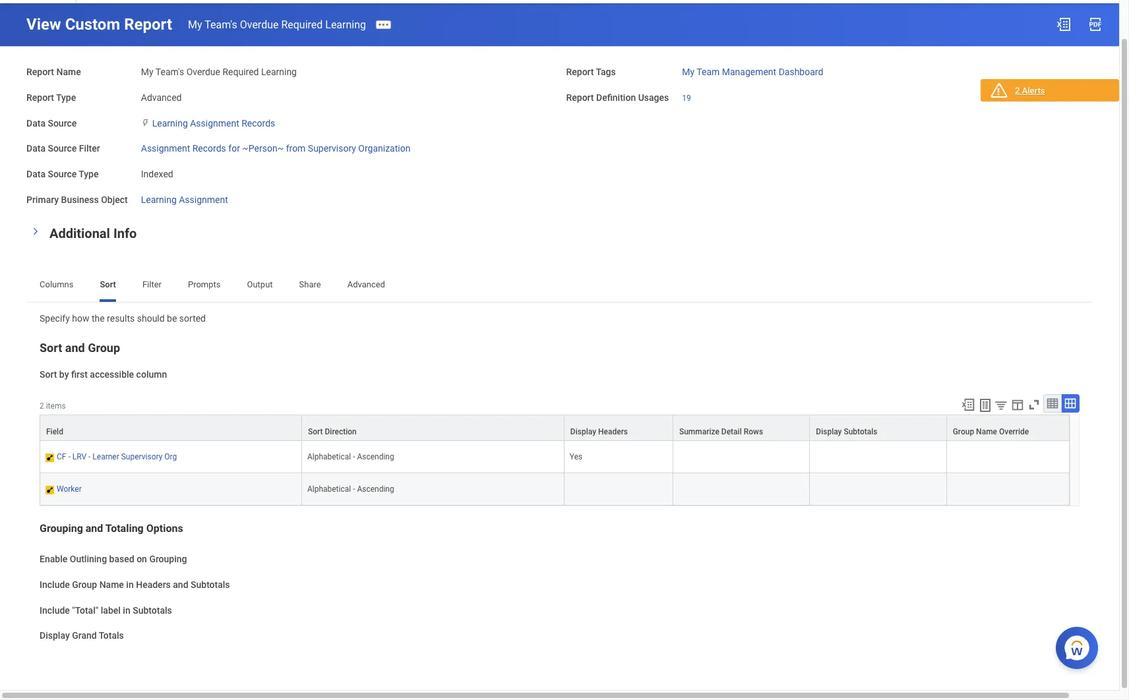 Task type: locate. For each thing, give the bounding box(es) containing it.
0 horizontal spatial team's
[[156, 67, 184, 77]]

0 horizontal spatial and
[[65, 341, 85, 355]]

2 horizontal spatial my
[[682, 67, 695, 77]]

0 vertical spatial data
[[26, 118, 45, 128]]

field image
[[46, 453, 54, 463], [46, 485, 54, 496]]

2 horizontal spatial name
[[977, 428, 998, 437]]

sort direction button
[[302, 416, 564, 441]]

1 alphabetical - ascending element from the top
[[307, 450, 394, 462]]

my team's overdue required learning
[[188, 18, 366, 31], [141, 67, 297, 77]]

0 vertical spatial and
[[65, 341, 85, 355]]

row containing cf - lrv - learner supervisory org
[[40, 441, 1070, 474]]

supervisory
[[308, 143, 356, 154], [121, 453, 163, 462]]

1 horizontal spatial type
[[79, 169, 99, 179]]

name
[[56, 67, 81, 77], [977, 428, 998, 437], [99, 580, 124, 590]]

2 horizontal spatial subtotals
[[844, 428, 878, 437]]

supervisory inside 'link'
[[308, 143, 356, 154]]

sort and group
[[40, 341, 120, 355]]

name inside popup button
[[977, 428, 998, 437]]

row containing field
[[40, 415, 1070, 441]]

assignment
[[190, 118, 239, 128], [141, 143, 190, 154], [179, 194, 228, 205]]

grouping up enable
[[40, 523, 83, 535]]

in down based
[[126, 580, 134, 590]]

0 vertical spatial ascending
[[357, 453, 394, 462]]

2 horizontal spatial display
[[816, 428, 842, 437]]

0 vertical spatial alphabetical - ascending
[[307, 453, 394, 462]]

for
[[228, 143, 240, 154]]

2 ascending from the top
[[357, 485, 394, 494]]

view printable version (pdf) image
[[1088, 16, 1104, 32]]

type up 'business'
[[79, 169, 99, 179]]

field image left worker
[[46, 485, 54, 496]]

advanced right share
[[348, 279, 385, 289]]

headers
[[598, 428, 628, 437], [136, 580, 171, 590]]

sort up "by"
[[40, 341, 62, 355]]

name up report type
[[56, 67, 81, 77]]

overdue up report name element
[[240, 18, 279, 31]]

required inside report name element
[[223, 67, 259, 77]]

1 source from the top
[[48, 118, 77, 128]]

1 vertical spatial include
[[40, 605, 70, 616]]

1 horizontal spatial export to excel image
[[1056, 16, 1072, 32]]

include
[[40, 580, 70, 590], [40, 605, 70, 616]]

view custom report main content
[[0, 3, 1120, 691]]

1 alphabetical from the top
[[307, 453, 351, 462]]

display for display headers
[[571, 428, 596, 437]]

0 horizontal spatial required
[[223, 67, 259, 77]]

required for report name element
[[223, 67, 259, 77]]

2 vertical spatial and
[[173, 580, 188, 590]]

data for data source filter
[[26, 143, 45, 154]]

1 horizontal spatial supervisory
[[308, 143, 356, 154]]

0 vertical spatial 2
[[1015, 86, 1020, 96]]

1 vertical spatial required
[[223, 67, 259, 77]]

column
[[136, 370, 167, 380]]

team's up report name element
[[205, 18, 237, 31]]

grouping right on
[[149, 554, 187, 565]]

0 vertical spatial alphabetical - ascending element
[[307, 450, 394, 462]]

1 vertical spatial and
[[86, 523, 103, 535]]

0 vertical spatial type
[[56, 92, 76, 103]]

include down enable
[[40, 580, 70, 590]]

and for group
[[65, 341, 85, 355]]

0 vertical spatial in
[[126, 580, 134, 590]]

0 horizontal spatial advanced
[[141, 92, 182, 103]]

0 vertical spatial export to excel image
[[1056, 16, 1072, 32]]

usages
[[638, 92, 669, 103]]

1 vertical spatial alphabetical
[[307, 485, 351, 494]]

1 data from the top
[[26, 118, 45, 128]]

supervisory left org
[[121, 453, 163, 462]]

group up sort by first accessible column
[[88, 341, 120, 355]]

0 vertical spatial my team's overdue required learning
[[188, 18, 366, 31]]

export to excel image left the view printable version (pdf) image
[[1056, 16, 1072, 32]]

select to filter grid data image
[[994, 399, 1009, 412]]

view custom report
[[26, 15, 172, 34]]

1 vertical spatial 2
[[40, 402, 44, 411]]

totals
[[99, 631, 124, 642]]

alerts
[[1023, 86, 1046, 96]]

0 horizontal spatial headers
[[136, 580, 171, 590]]

type down report name
[[56, 92, 76, 103]]

2 left items
[[40, 402, 44, 411]]

overdue for report name element
[[186, 67, 220, 77]]

worker link
[[57, 482, 82, 494]]

overdue up learning assignment records link
[[186, 67, 220, 77]]

include "total" label in subtotals
[[40, 605, 172, 616]]

0 vertical spatial alphabetical
[[307, 453, 351, 462]]

0 vertical spatial overdue
[[240, 18, 279, 31]]

data down data source
[[26, 143, 45, 154]]

report down report tags
[[566, 92, 594, 103]]

name down export to worksheets icon
[[977, 428, 998, 437]]

0 vertical spatial team's
[[205, 18, 237, 31]]

alphabetical - ascending element for cf - lrv - learner supervisory org
[[307, 450, 394, 462]]

group left override
[[953, 428, 975, 437]]

0 vertical spatial required
[[281, 18, 323, 31]]

2 inside button
[[1015, 86, 1020, 96]]

team's
[[205, 18, 237, 31], [156, 67, 184, 77]]

2 include from the top
[[40, 605, 70, 616]]

1 vertical spatial field image
[[46, 485, 54, 496]]

2
[[1015, 86, 1020, 96], [40, 402, 44, 411]]

2 row from the top
[[40, 441, 1070, 474]]

headers inside the grouping and totaling options group
[[136, 580, 171, 590]]

1 alphabetical - ascending from the top
[[307, 453, 394, 462]]

1 horizontal spatial team's
[[205, 18, 237, 31]]

2 items
[[40, 402, 66, 411]]

1 vertical spatial supervisory
[[121, 453, 163, 462]]

1 vertical spatial subtotals
[[191, 580, 230, 590]]

advanced
[[141, 92, 182, 103], [348, 279, 385, 289]]

sort for sort direction
[[308, 428, 323, 437]]

1 vertical spatial alphabetical - ascending
[[307, 485, 394, 494]]

lrv
[[72, 453, 86, 462]]

team's inside report name element
[[156, 67, 184, 77]]

display subtotals
[[816, 428, 878, 437]]

3 data from the top
[[26, 169, 45, 179]]

1 vertical spatial my team's overdue required learning
[[141, 67, 297, 77]]

2 for 2 alerts
[[1015, 86, 1020, 96]]

0 horizontal spatial filter
[[79, 143, 100, 154]]

source up data source type on the left of the page
[[48, 143, 77, 154]]

0 vertical spatial subtotals
[[844, 428, 878, 437]]

0 vertical spatial source
[[48, 118, 77, 128]]

1 vertical spatial name
[[977, 428, 998, 437]]

alphabetical for cf - lrv - learner supervisory org
[[307, 453, 351, 462]]

in right the label
[[123, 605, 130, 616]]

my up report name element
[[188, 18, 202, 31]]

outlining
[[70, 554, 107, 565]]

2 vertical spatial subtotals
[[133, 605, 172, 616]]

my team's overdue required learning for report name element
[[141, 67, 297, 77]]

0 horizontal spatial supervisory
[[121, 453, 163, 462]]

source for filter
[[48, 143, 77, 154]]

1 vertical spatial headers
[[136, 580, 171, 590]]

export to worksheets image
[[978, 398, 994, 414]]

cf - lrv - learner supervisory org link
[[57, 450, 177, 462]]

group
[[88, 341, 120, 355], [953, 428, 975, 437], [72, 580, 97, 590]]

2 vertical spatial name
[[99, 580, 124, 590]]

0 vertical spatial headers
[[598, 428, 628, 437]]

alphabetical - ascending for worker
[[307, 485, 394, 494]]

share
[[299, 279, 321, 289]]

alphabetical for worker
[[307, 485, 351, 494]]

0 horizontal spatial 2
[[40, 402, 44, 411]]

2 vertical spatial group
[[72, 580, 97, 590]]

required
[[281, 18, 323, 31], [223, 67, 259, 77]]

fullscreen image
[[1027, 398, 1042, 412]]

0 vertical spatial include
[[40, 580, 70, 590]]

field image for cf - lrv - learner supervisory org
[[46, 453, 54, 463]]

report left tags
[[566, 67, 594, 77]]

results
[[107, 313, 135, 324]]

1 horizontal spatial advanced
[[348, 279, 385, 289]]

2 alphabetical - ascending element from the top
[[307, 482, 394, 494]]

source up "data source filter" on the top left
[[48, 118, 77, 128]]

row down display headers
[[40, 441, 1070, 474]]

sort up the
[[100, 279, 116, 289]]

sort left direction
[[308, 428, 323, 437]]

- for alphabetical - ascending element for worker
[[353, 485, 355, 494]]

sort
[[100, 279, 116, 289], [40, 341, 62, 355], [40, 370, 57, 380], [308, 428, 323, 437]]

source down "data source filter" on the top left
[[48, 169, 77, 179]]

0 horizontal spatial overdue
[[186, 67, 220, 77]]

1 vertical spatial export to excel image
[[961, 398, 976, 412]]

in
[[126, 580, 134, 590], [123, 605, 130, 616]]

filter up data source type on the left of the page
[[79, 143, 100, 154]]

1 horizontal spatial records
[[242, 118, 275, 128]]

export to excel image
[[1056, 16, 1072, 32], [961, 398, 976, 412]]

group inside popup button
[[953, 428, 975, 437]]

overdue
[[240, 18, 279, 31], [186, 67, 220, 77]]

team
[[697, 67, 720, 77]]

my
[[188, 18, 202, 31], [141, 67, 153, 77], [682, 67, 695, 77]]

display headers button
[[565, 416, 673, 441]]

group up "total"
[[72, 580, 97, 590]]

tab list containing columns
[[26, 270, 1093, 302]]

type
[[56, 92, 76, 103], [79, 169, 99, 179]]

my left the team
[[682, 67, 695, 77]]

my team's overdue required learning link
[[188, 18, 366, 31]]

and left totaling
[[86, 523, 103, 535]]

1 vertical spatial source
[[48, 143, 77, 154]]

0 horizontal spatial subtotals
[[133, 605, 172, 616]]

filter up should
[[142, 279, 162, 289]]

on
[[137, 554, 147, 565]]

name up the label
[[99, 580, 124, 590]]

team's for report name element
[[156, 67, 184, 77]]

alphabetical - ascending element
[[307, 450, 394, 462], [307, 482, 394, 494]]

supervisory right from
[[308, 143, 356, 154]]

1 vertical spatial alphabetical - ascending element
[[307, 482, 394, 494]]

enable
[[40, 554, 67, 565]]

2 vertical spatial assignment
[[179, 194, 228, 205]]

include left "total"
[[40, 605, 70, 616]]

0 horizontal spatial name
[[56, 67, 81, 77]]

data source type element
[[141, 161, 173, 181]]

records left for
[[192, 143, 226, 154]]

0 vertical spatial name
[[56, 67, 81, 77]]

0 horizontal spatial export to excel image
[[961, 398, 976, 412]]

my up "advanced" element
[[141, 67, 153, 77]]

sort for sort and group
[[40, 341, 62, 355]]

row up yes
[[40, 415, 1070, 441]]

1 vertical spatial group
[[953, 428, 975, 437]]

3 source from the top
[[48, 169, 77, 179]]

0 vertical spatial advanced
[[141, 92, 182, 103]]

sort inside "popup button"
[[308, 428, 323, 437]]

alphabetical
[[307, 453, 351, 462], [307, 485, 351, 494]]

row
[[40, 415, 1070, 441], [40, 441, 1070, 474], [40, 474, 1070, 506]]

business
[[61, 194, 99, 205]]

2 data from the top
[[26, 143, 45, 154]]

0 vertical spatial assignment
[[190, 118, 239, 128]]

sort left "by"
[[40, 370, 57, 380]]

row for specify how the results should be sorted
[[40, 415, 1070, 441]]

export to excel image for the view printable version (pdf) image
[[1056, 16, 1072, 32]]

1 vertical spatial ascending
[[357, 485, 394, 494]]

include group name in headers and subtotals
[[40, 580, 230, 590]]

name for report
[[56, 67, 81, 77]]

0 horizontal spatial records
[[192, 143, 226, 154]]

records up ~person~
[[242, 118, 275, 128]]

source
[[48, 118, 77, 128], [48, 143, 77, 154], [48, 169, 77, 179]]

2 alerts button
[[981, 79, 1120, 104]]

report
[[124, 15, 172, 34], [26, 67, 54, 77], [566, 67, 594, 77], [26, 92, 54, 103], [566, 92, 594, 103]]

export to excel image left export to worksheets icon
[[961, 398, 976, 412]]

the
[[92, 313, 105, 324]]

1 horizontal spatial my
[[188, 18, 202, 31]]

1 horizontal spatial filter
[[142, 279, 162, 289]]

display
[[571, 428, 596, 437], [816, 428, 842, 437], [40, 631, 70, 642]]

toolbar
[[955, 395, 1080, 415]]

1 horizontal spatial subtotals
[[191, 580, 230, 590]]

overdue for my team's overdue required learning 'link'
[[240, 18, 279, 31]]

row down yes
[[40, 474, 1070, 506]]

0 vertical spatial records
[[242, 118, 275, 128]]

3 row from the top
[[40, 474, 1070, 506]]

supervisory for from
[[308, 143, 356, 154]]

1 vertical spatial assignment
[[141, 143, 190, 154]]

and down options
[[173, 580, 188, 590]]

enable outlining based on grouping
[[40, 554, 187, 565]]

1 horizontal spatial and
[[86, 523, 103, 535]]

2 left alerts at top right
[[1015, 86, 1020, 96]]

records inside learning assignment records link
[[242, 118, 275, 128]]

based
[[109, 554, 134, 565]]

0 vertical spatial grouping
[[40, 523, 83, 535]]

1 field image from the top
[[46, 453, 54, 463]]

assignment for learning assignment records
[[190, 118, 239, 128]]

and up first
[[65, 341, 85, 355]]

specify how the results should be sorted
[[40, 313, 206, 324]]

1 horizontal spatial required
[[281, 18, 323, 31]]

1 vertical spatial overdue
[[186, 67, 220, 77]]

report up report type
[[26, 67, 54, 77]]

report tags
[[566, 67, 616, 77]]

display grand totals
[[40, 631, 124, 642]]

0 horizontal spatial type
[[56, 92, 76, 103]]

2 alphabetical - ascending from the top
[[307, 485, 394, 494]]

summarize
[[680, 428, 720, 437]]

assignment inside 'link'
[[141, 143, 190, 154]]

1 horizontal spatial 2
[[1015, 86, 1020, 96]]

overdue inside report name element
[[186, 67, 220, 77]]

report up data source
[[26, 92, 54, 103]]

cell
[[674, 441, 810, 474], [810, 441, 947, 474], [947, 441, 1070, 474], [565, 474, 674, 506], [674, 474, 810, 506], [810, 474, 947, 506], [947, 474, 1070, 506]]

0 horizontal spatial my
[[141, 67, 153, 77]]

2 vertical spatial source
[[48, 169, 77, 179]]

primary business object
[[26, 194, 128, 205]]

field image left 'cf'
[[46, 453, 54, 463]]

records
[[242, 118, 275, 128], [192, 143, 226, 154]]

report name
[[26, 67, 81, 77]]

totaling
[[105, 523, 144, 535]]

1 horizontal spatial grouping
[[149, 554, 187, 565]]

additional info
[[49, 225, 137, 241]]

2 vertical spatial data
[[26, 169, 45, 179]]

data up primary
[[26, 169, 45, 179]]

-
[[68, 453, 70, 462], [88, 453, 91, 462], [353, 453, 355, 462], [353, 485, 355, 494]]

2 alerts
[[1015, 86, 1046, 96]]

display inside the grouping and totaling options group
[[40, 631, 70, 642]]

1 horizontal spatial headers
[[598, 428, 628, 437]]

worker
[[57, 485, 82, 494]]

1 vertical spatial team's
[[156, 67, 184, 77]]

and for totaling
[[86, 523, 103, 535]]

report for report type
[[26, 92, 54, 103]]

field image for worker
[[46, 485, 54, 496]]

grouping and totaling options button
[[40, 523, 183, 535]]

1 horizontal spatial name
[[99, 580, 124, 590]]

team's up "advanced" element
[[156, 67, 184, 77]]

0 vertical spatial field image
[[46, 453, 54, 463]]

1 horizontal spatial overdue
[[240, 18, 279, 31]]

2 source from the top
[[48, 143, 77, 154]]

1 vertical spatial in
[[123, 605, 130, 616]]

0 horizontal spatial display
[[40, 631, 70, 642]]

1 vertical spatial records
[[192, 143, 226, 154]]

ascending
[[357, 453, 394, 462], [357, 485, 394, 494]]

0 vertical spatial supervisory
[[308, 143, 356, 154]]

data down report type
[[26, 118, 45, 128]]

1 row from the top
[[40, 415, 1070, 441]]

1 vertical spatial data
[[26, 143, 45, 154]]

1 horizontal spatial display
[[571, 428, 596, 437]]

tab list
[[26, 270, 1093, 302]]

1 include from the top
[[40, 580, 70, 590]]

2 alphabetical from the top
[[307, 485, 351, 494]]

advanced up 'data source' icon
[[141, 92, 182, 103]]

field button
[[40, 416, 301, 441]]

0 vertical spatial filter
[[79, 143, 100, 154]]

in for name
[[126, 580, 134, 590]]

1 ascending from the top
[[357, 453, 394, 462]]

1 vertical spatial type
[[79, 169, 99, 179]]

1 vertical spatial filter
[[142, 279, 162, 289]]

how
[[72, 313, 89, 324]]

team's for my team's overdue required learning 'link'
[[205, 18, 237, 31]]

2 field image from the top
[[46, 485, 54, 496]]

grand
[[72, 631, 97, 642]]



Task type: describe. For each thing, give the bounding box(es) containing it.
report right custom
[[124, 15, 172, 34]]

19 button
[[682, 93, 693, 103]]

direction
[[325, 428, 357, 437]]

row containing worker
[[40, 474, 1070, 506]]

learning assignment records link
[[152, 115, 275, 128]]

report for report tags
[[566, 67, 594, 77]]

supervisory for learner
[[121, 453, 163, 462]]

data source filter
[[26, 143, 100, 154]]

report for report name
[[26, 67, 54, 77]]

"total"
[[72, 605, 98, 616]]

my for view custom report
[[188, 18, 202, 31]]

toolbar inside view custom report main content
[[955, 395, 1080, 415]]

indexed
[[141, 169, 173, 179]]

exclamation image
[[994, 87, 1004, 97]]

report name element
[[141, 59, 297, 78]]

data source image
[[141, 118, 150, 128]]

label
[[101, 605, 121, 616]]

additional info button
[[49, 225, 137, 241]]

advanced element
[[141, 90, 182, 103]]

first
[[71, 370, 88, 380]]

by
[[59, 370, 69, 380]]

info
[[113, 225, 137, 241]]

tags
[[596, 67, 616, 77]]

my team management dashboard link
[[682, 64, 824, 77]]

group name override button
[[947, 416, 1070, 441]]

data source
[[26, 118, 77, 128]]

report type
[[26, 92, 76, 103]]

accessible
[[90, 370, 134, 380]]

0 horizontal spatial grouping
[[40, 523, 83, 535]]

definition
[[596, 92, 636, 103]]

summarize detail rows
[[680, 428, 764, 437]]

1 vertical spatial grouping
[[149, 554, 187, 565]]

my inside report name element
[[141, 67, 153, 77]]

workday assistant region
[[1056, 622, 1104, 670]]

prompts
[[188, 279, 221, 289]]

learning inside report name element
[[261, 67, 297, 77]]

in for label
[[123, 605, 130, 616]]

yes
[[570, 453, 583, 462]]

organization
[[359, 143, 411, 154]]

org
[[164, 453, 177, 462]]

table image
[[1046, 397, 1060, 410]]

assignment for learning assignment
[[179, 194, 228, 205]]

display for display subtotals
[[816, 428, 842, 437]]

dashboard
[[779, 67, 824, 77]]

0 vertical spatial group
[[88, 341, 120, 355]]

chevron down image
[[31, 223, 40, 239]]

alphabetical - ascending element for worker
[[307, 482, 394, 494]]

sort for sort
[[100, 279, 116, 289]]

from
[[286, 143, 306, 154]]

row for sort and group
[[40, 441, 1070, 474]]

additional
[[49, 225, 110, 241]]

cf
[[57, 453, 66, 462]]

primary
[[26, 194, 59, 205]]

summarize detail rows button
[[674, 416, 810, 441]]

should
[[137, 313, 165, 324]]

data for data source
[[26, 118, 45, 128]]

my for report tags
[[682, 67, 695, 77]]

data source type
[[26, 169, 99, 179]]

filter inside tab list
[[142, 279, 162, 289]]

items
[[46, 402, 66, 411]]

include for include group name in headers and subtotals
[[40, 580, 70, 590]]

report for report definition usages
[[566, 92, 594, 103]]

sort direction
[[308, 428, 357, 437]]

options
[[146, 523, 183, 535]]

columns
[[40, 279, 74, 289]]

rows
[[744, 428, 764, 437]]

be
[[167, 313, 177, 324]]

cf - lrv - learner supervisory org
[[57, 453, 177, 462]]

records inside assignment records for ~person~ from supervisory organization 'link'
[[192, 143, 226, 154]]

data for data source type
[[26, 169, 45, 179]]

headers inside popup button
[[598, 428, 628, 437]]

sort by first accessible column
[[40, 370, 167, 380]]

source for type
[[48, 169, 77, 179]]

learning assignment
[[141, 194, 228, 205]]

learning assignment link
[[141, 192, 228, 205]]

management
[[722, 67, 777, 77]]

grouping and totaling options
[[40, 523, 183, 535]]

specify
[[40, 313, 70, 324]]

alphabetical - ascending for cf - lrv - learner supervisory org
[[307, 453, 394, 462]]

group name override
[[953, 428, 1030, 437]]

- for "cf - lrv - learner supervisory org" link on the bottom
[[68, 453, 70, 462]]

subtotals inside display subtotals popup button
[[844, 428, 878, 437]]

1 vertical spatial advanced
[[348, 279, 385, 289]]

required for my team's overdue required learning 'link'
[[281, 18, 323, 31]]

group inside group
[[72, 580, 97, 590]]

learning assignment records
[[152, 118, 275, 128]]

display headers
[[571, 428, 628, 437]]

object
[[101, 194, 128, 205]]

learner
[[93, 453, 119, 462]]

name for group
[[977, 428, 998, 437]]

report definition usages
[[566, 92, 669, 103]]

~person~
[[242, 143, 284, 154]]

grouping and totaling options group
[[40, 523, 1080, 643]]

export to excel image for export to worksheets icon
[[961, 398, 976, 412]]

19
[[682, 94, 691, 103]]

2 horizontal spatial and
[[173, 580, 188, 590]]

override
[[1000, 428, 1030, 437]]

tab list inside view custom report main content
[[26, 270, 1093, 302]]

custom
[[65, 15, 120, 34]]

include for include "total" label in subtotals
[[40, 605, 70, 616]]

my team's overdue required learning for my team's overdue required learning 'link'
[[188, 18, 366, 31]]

assignment records for ~person~ from supervisory organization
[[141, 143, 411, 154]]

2 for 2 items
[[40, 402, 44, 411]]

detail
[[722, 428, 742, 437]]

ascending for cf - lrv - learner supervisory org
[[357, 453, 394, 462]]

name inside the grouping and totaling options group
[[99, 580, 124, 590]]

my team management dashboard
[[682, 67, 824, 77]]

output
[[247, 279, 273, 289]]

assignment records for ~person~ from supervisory organization link
[[141, 141, 411, 154]]

- for cf - lrv - learner supervisory org's alphabetical - ascending element
[[353, 453, 355, 462]]

click to view/edit grid preferences image
[[1011, 398, 1025, 412]]

view
[[26, 15, 61, 34]]

display subtotals button
[[810, 416, 947, 441]]

ascending for worker
[[357, 485, 394, 494]]

display for display grand totals
[[40, 631, 70, 642]]

expand table image
[[1064, 397, 1078, 410]]

sort for sort by first accessible column
[[40, 370, 57, 380]]



Task type: vqa. For each thing, say whether or not it's contained in the screenshot.
bottommost Alphabetical - Ascending Element
yes



